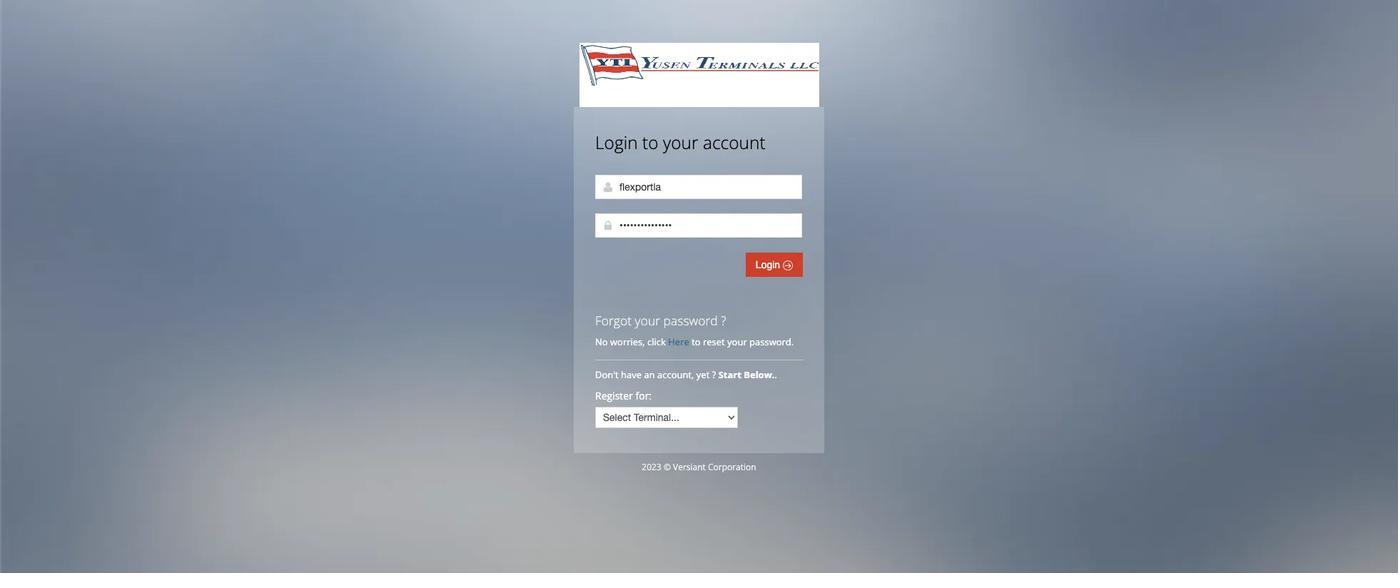 Task type: describe. For each thing, give the bounding box(es) containing it.
have
[[621, 368, 642, 381]]

here
[[668, 335, 689, 348]]

corporation
[[708, 461, 756, 473]]

password.
[[750, 335, 794, 348]]

? inside forgot your password ? no worries, click here to reset your password.
[[721, 312, 726, 329]]

password
[[664, 312, 718, 329]]

register for:
[[595, 389, 652, 403]]

1 vertical spatial ?
[[712, 368, 716, 381]]

below.
[[744, 368, 775, 381]]

start
[[719, 368, 742, 381]]

lock image
[[602, 220, 614, 231]]

2 vertical spatial your
[[727, 335, 747, 348]]

2023
[[642, 461, 662, 473]]

©
[[664, 461, 671, 473]]

register
[[595, 389, 633, 403]]

0 vertical spatial your
[[663, 131, 699, 154]]

login for login
[[756, 259, 783, 271]]

Password password field
[[595, 213, 802, 238]]

here link
[[668, 335, 689, 348]]

0 horizontal spatial your
[[635, 312, 660, 329]]

reset
[[703, 335, 725, 348]]



Task type: locate. For each thing, give the bounding box(es) containing it.
0 horizontal spatial to
[[642, 131, 659, 154]]

0 vertical spatial login
[[595, 131, 638, 154]]

swapright image
[[783, 261, 793, 271]]

1 horizontal spatial your
[[663, 131, 699, 154]]

your right reset
[[727, 335, 747, 348]]

account
[[703, 131, 766, 154]]

for:
[[636, 389, 652, 403]]

2 horizontal spatial your
[[727, 335, 747, 348]]

1 vertical spatial login
[[756, 259, 783, 271]]

your up username text box
[[663, 131, 699, 154]]

click
[[647, 335, 666, 348]]

1 vertical spatial your
[[635, 312, 660, 329]]

.
[[775, 368, 777, 381]]

to inside forgot your password ? no worries, click here to reset your password.
[[692, 335, 701, 348]]

1 horizontal spatial to
[[692, 335, 701, 348]]

to up username text box
[[642, 131, 659, 154]]

0 horizontal spatial ?
[[712, 368, 716, 381]]

login to your account
[[595, 131, 766, 154]]

Username text field
[[595, 175, 802, 199]]

login for login to your account
[[595, 131, 638, 154]]

1 horizontal spatial login
[[756, 259, 783, 271]]

yet
[[697, 368, 710, 381]]

2023 © versiant corporation
[[642, 461, 756, 473]]

login inside login button
[[756, 259, 783, 271]]

forgot your password ? no worries, click here to reset your password.
[[595, 312, 794, 348]]

don't have an account, yet ? start below. .
[[595, 368, 780, 381]]

user image
[[602, 181, 614, 193]]

0 horizontal spatial login
[[595, 131, 638, 154]]

login button
[[746, 253, 803, 277]]

your up click
[[635, 312, 660, 329]]

account,
[[657, 368, 694, 381]]

to right here link
[[692, 335, 701, 348]]

no
[[595, 335, 608, 348]]

? up reset
[[721, 312, 726, 329]]

login
[[595, 131, 638, 154], [756, 259, 783, 271]]

0 vertical spatial ?
[[721, 312, 726, 329]]

? right yet
[[712, 368, 716, 381]]

to
[[642, 131, 659, 154], [692, 335, 701, 348]]

?
[[721, 312, 726, 329], [712, 368, 716, 381]]

0 vertical spatial to
[[642, 131, 659, 154]]

1 vertical spatial to
[[692, 335, 701, 348]]

don't
[[595, 368, 619, 381]]

an
[[644, 368, 655, 381]]

1 horizontal spatial ?
[[721, 312, 726, 329]]

versiant
[[673, 461, 706, 473]]

forgot
[[595, 312, 632, 329]]

your
[[663, 131, 699, 154], [635, 312, 660, 329], [727, 335, 747, 348]]

worries,
[[610, 335, 645, 348]]



